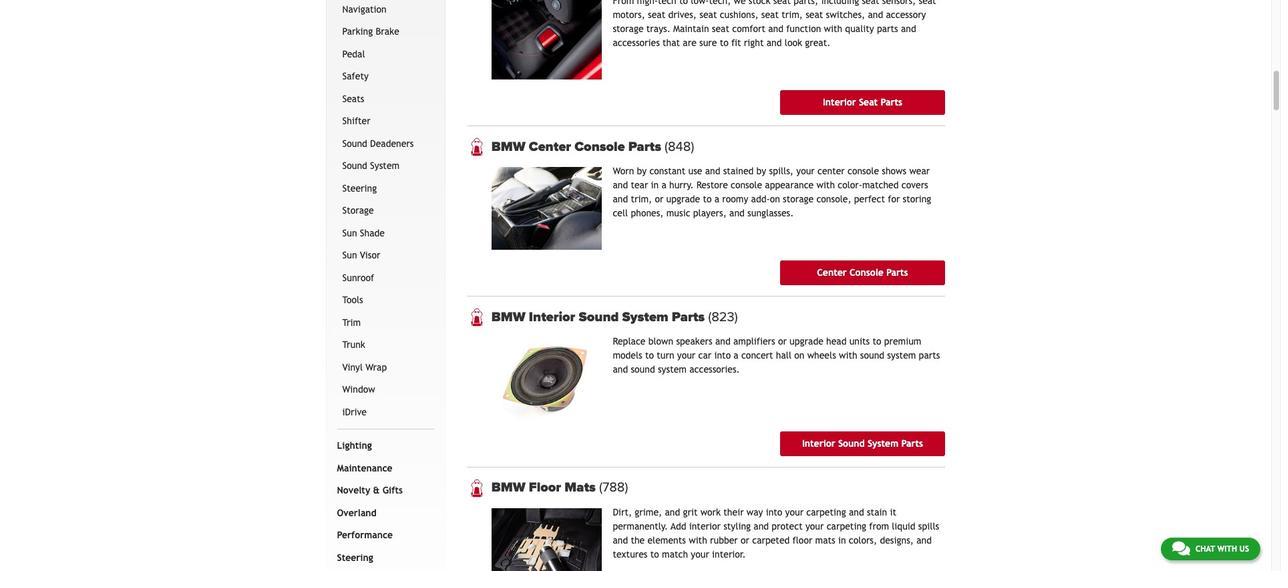 Task type: vqa. For each thing, say whether or not it's contained in the screenshot.
the From high-tech to low-tech, we stock seat parts, including seat sensors, seat motors, seat drives, seat cushions, seat trim, seat switches, and accessory storage trays. Maintain seat comfort and function with quality parts and accessories that are sure to fit right and look great.
yes



Task type: locate. For each thing, give the bounding box(es) containing it.
grit
[[683, 507, 698, 518]]

sun shade
[[342, 228, 385, 238]]

1 vertical spatial center
[[817, 268, 847, 278]]

1 vertical spatial sun
[[342, 250, 357, 261]]

storage down motors,
[[613, 23, 644, 34]]

2 vertical spatial system
[[868, 438, 899, 449]]

console
[[575, 139, 625, 155], [850, 268, 884, 278]]

0 vertical spatial into
[[715, 350, 731, 361]]

by left spills,
[[757, 166, 767, 176]]

floor mats thumbnail image image
[[492, 508, 602, 571]]

add-
[[751, 194, 770, 204]]

motors,
[[613, 9, 645, 20]]

bmw                                                                                    floor mats
[[492, 480, 599, 496]]

with left us
[[1218, 545, 1238, 554]]

steering up storage
[[342, 183, 377, 194]]

1 vertical spatial storage
[[783, 194, 814, 204]]

1 vertical spatial steering link
[[334, 547, 431, 569]]

performance
[[337, 530, 393, 541]]

into inside dirt, grime, and grit work their way into your carpeting and stain it permanently. add interior styling and protect your carpeting from liquid spills and the elements with rubber or carpeted floor mats in colors, designs, and textures to match your interior.
[[766, 507, 783, 518]]

1 vertical spatial a
[[715, 194, 720, 204]]

0 horizontal spatial upgrade
[[667, 194, 700, 204]]

on right the hall
[[795, 350, 805, 361]]

0 horizontal spatial into
[[715, 350, 731, 361]]

1 vertical spatial upgrade
[[790, 336, 824, 347]]

1 vertical spatial or
[[778, 336, 787, 347]]

and up quality
[[868, 9, 883, 20]]

and up textures
[[613, 535, 628, 546]]

idrive link
[[340, 401, 431, 424]]

1 vertical spatial on
[[795, 350, 805, 361]]

your up appearance
[[797, 166, 815, 176]]

roomy
[[723, 194, 749, 204]]

0 vertical spatial in
[[651, 180, 659, 190]]

interior
[[823, 97, 856, 108], [529, 309, 576, 325], [802, 438, 836, 449]]

sun left shade
[[342, 228, 357, 238]]

1 horizontal spatial trim,
[[782, 9, 803, 20]]

with down interior
[[689, 535, 707, 546]]

2 horizontal spatial or
[[778, 336, 787, 347]]

0 horizontal spatial console
[[731, 180, 762, 190]]

trim, down tear at top
[[631, 194, 652, 204]]

parts down the 'premium'
[[919, 350, 940, 361]]

to up drives,
[[680, 0, 688, 6]]

1 vertical spatial in
[[839, 535, 846, 546]]

seat
[[774, 0, 791, 6], [862, 0, 880, 6], [919, 0, 937, 6], [648, 9, 666, 20], [700, 9, 717, 20], [762, 9, 779, 20], [806, 9, 823, 20], [712, 23, 730, 34]]

bmw for bmw                                                                                    floor mats
[[492, 480, 526, 496]]

0 vertical spatial upgrade
[[667, 194, 700, 204]]

upgrade up wheels
[[790, 336, 824, 347]]

2 vertical spatial a
[[734, 350, 739, 361]]

on up sunglasses.
[[770, 194, 780, 204]]

1 horizontal spatial in
[[839, 535, 846, 546]]

your down speakers
[[677, 350, 696, 361]]

storage link
[[340, 200, 431, 222]]

0 vertical spatial system
[[888, 350, 916, 361]]

1 vertical spatial system
[[622, 309, 669, 325]]

1 horizontal spatial or
[[741, 535, 750, 546]]

accessories.
[[690, 364, 740, 375]]

3 bmw from the top
[[492, 480, 526, 496]]

1 vertical spatial parts
[[919, 350, 940, 361]]

comments image
[[1173, 541, 1191, 557]]

1 horizontal spatial system
[[888, 350, 916, 361]]

parts,
[[794, 0, 819, 6]]

their
[[724, 507, 744, 518]]

storage
[[613, 23, 644, 34], [783, 194, 814, 204]]

liquid
[[892, 521, 916, 532]]

0 horizontal spatial by
[[637, 166, 647, 176]]

0 vertical spatial parts
[[877, 23, 899, 34]]

system inside interior sound system parts link
[[868, 438, 899, 449]]

a down 'restore'
[[715, 194, 720, 204]]

worn by constant use and stained by spills, your center console shows wear and tear in a hurry. restore console appearance with color-matched covers and trim, or upgrade to a roomy add-on storage console, perfect for storing cell phones, music players, and sunglasses.
[[613, 166, 932, 218]]

0 vertical spatial carpeting
[[807, 507, 846, 518]]

by up tear at top
[[637, 166, 647, 176]]

matched
[[863, 180, 899, 190]]

with down units
[[839, 350, 858, 361]]

0 vertical spatial interior
[[823, 97, 856, 108]]

0 horizontal spatial parts
[[877, 23, 899, 34]]

in
[[651, 180, 659, 190], [839, 535, 846, 546]]

console,
[[817, 194, 852, 204]]

and down the bmw                                                                                    interior sound system parts link
[[716, 336, 731, 347]]

interior for interior sound system parts
[[802, 438, 836, 449]]

0 vertical spatial on
[[770, 194, 780, 204]]

dirt, grime, and grit work their way into your carpeting and stain it permanently. add interior styling and protect your carpeting from liquid spills and the elements with rubber or carpeted floor mats in colors, designs, and textures to match your interior.
[[613, 507, 940, 560]]

0 vertical spatial trim,
[[782, 9, 803, 20]]

1 vertical spatial into
[[766, 507, 783, 518]]

or down styling
[[741, 535, 750, 546]]

sound deadeners link
[[340, 133, 431, 155]]

tear
[[631, 180, 648, 190]]

restore
[[697, 180, 728, 190]]

storage inside from high-tech to low-tech, we stock seat parts, including seat sensors, seat motors, seat drives, seat cushions, seat trim, seat switches, and accessory storage trays. maintain seat comfort and function with quality parts and accessories that are sure to fit right and look great.
[[613, 23, 644, 34]]

interior seat parts
[[823, 97, 903, 108]]

parking brake link
[[340, 21, 431, 43]]

0 horizontal spatial trim,
[[631, 194, 652, 204]]

or up the hall
[[778, 336, 787, 347]]

seat down low- on the top right of the page
[[700, 9, 717, 20]]

1 horizontal spatial on
[[795, 350, 805, 361]]

with
[[824, 23, 843, 34], [817, 180, 835, 190], [839, 350, 858, 361], [689, 535, 707, 546], [1218, 545, 1238, 554]]

a left concert
[[734, 350, 739, 361]]

0 vertical spatial steering
[[342, 183, 377, 194]]

storing
[[903, 194, 932, 204]]

carpeting up 'colors,'
[[827, 521, 867, 532]]

textures
[[613, 549, 648, 560]]

parking
[[342, 26, 373, 37]]

colors,
[[849, 535, 877, 546]]

1 horizontal spatial sound
[[860, 350, 885, 361]]

0 vertical spatial sun
[[342, 228, 357, 238]]

your
[[797, 166, 815, 176], [677, 350, 696, 361], [785, 507, 804, 518], [806, 521, 824, 532], [691, 549, 710, 560]]

0 vertical spatial sound
[[860, 350, 885, 361]]

parts down accessory
[[877, 23, 899, 34]]

steering inside interior subcategories element
[[342, 183, 377, 194]]

0 vertical spatial steering link
[[340, 178, 431, 200]]

2 vertical spatial interior
[[802, 438, 836, 449]]

into
[[715, 350, 731, 361], [766, 507, 783, 518]]

0 horizontal spatial on
[[770, 194, 780, 204]]

0 horizontal spatial console
[[575, 139, 625, 155]]

a down constant
[[662, 180, 667, 190]]

console
[[848, 166, 879, 176], [731, 180, 762, 190]]

sound down units
[[860, 350, 885, 361]]

console down "stained"
[[731, 180, 762, 190]]

0 horizontal spatial system
[[370, 161, 400, 171]]

phones,
[[631, 208, 664, 218]]

1 horizontal spatial parts
[[919, 350, 940, 361]]

sound
[[342, 138, 367, 149], [342, 161, 367, 171], [579, 309, 619, 325], [839, 438, 865, 449]]

1 horizontal spatial by
[[757, 166, 767, 176]]

low-
[[691, 0, 709, 6]]

carpeting up mats
[[807, 507, 846, 518]]

0 vertical spatial or
[[655, 194, 664, 204]]

0 vertical spatial system
[[370, 161, 400, 171]]

1 horizontal spatial console
[[850, 268, 884, 278]]

2 bmw from the top
[[492, 309, 526, 325]]

2 horizontal spatial a
[[734, 350, 739, 361]]

match
[[662, 549, 688, 560]]

seat down stock
[[762, 9, 779, 20]]

switches,
[[826, 9, 865, 20]]

concert
[[742, 350, 773, 361]]

in right tear at top
[[651, 180, 659, 190]]

system down the 'premium'
[[888, 350, 916, 361]]

0 horizontal spatial in
[[651, 180, 659, 190]]

upgrade down hurry. on the right top of the page
[[667, 194, 700, 204]]

your up mats
[[806, 521, 824, 532]]

storage down appearance
[[783, 194, 814, 204]]

into up the protect
[[766, 507, 783, 518]]

parts
[[877, 23, 899, 34], [919, 350, 940, 361]]

console up "color-"
[[848, 166, 879, 176]]

and right comfort
[[768, 23, 784, 34]]

1 horizontal spatial upgrade
[[790, 336, 824, 347]]

permanently.
[[613, 521, 668, 532]]

and down roomy
[[730, 208, 745, 218]]

window link
[[340, 379, 431, 401]]

1 horizontal spatial into
[[766, 507, 783, 518]]

lighting link
[[334, 435, 431, 458]]

2 horizontal spatial system
[[868, 438, 899, 449]]

0 vertical spatial console
[[575, 139, 625, 155]]

to left fit in the right top of the page
[[720, 37, 729, 48]]

sun visor
[[342, 250, 380, 261]]

0 vertical spatial bmw
[[492, 139, 526, 155]]

music
[[667, 208, 691, 218]]

bmw
[[492, 139, 526, 155], [492, 309, 526, 325], [492, 480, 526, 496]]

0 horizontal spatial center
[[529, 139, 571, 155]]

sun for sun visor
[[342, 250, 357, 261]]

novelty
[[337, 485, 370, 496]]

interior.
[[712, 549, 746, 560]]

sun shade link
[[340, 222, 431, 245]]

into up accessories.
[[715, 350, 731, 361]]

2 vertical spatial bmw
[[492, 480, 526, 496]]

from
[[613, 0, 634, 6]]

and left "stain"
[[849, 507, 864, 518]]

trim, inside worn by constant use and stained by spills, your center console shows wear and tear in a hurry. restore console appearance with color-matched covers and trim, or upgrade to a roomy add-on storage console, perfect for storing cell phones, music players, and sunglasses.
[[631, 194, 652, 204]]

0 horizontal spatial system
[[658, 364, 687, 375]]

wear
[[910, 166, 930, 176]]

1 bmw from the top
[[492, 139, 526, 155]]

or up phones,
[[655, 194, 664, 204]]

in inside dirt, grime, and grit work their way into your carpeting and stain it permanently. add interior styling and protect your carpeting from liquid spills and the elements with rubber or carpeted floor mats in colors, designs, and textures to match your interior.
[[839, 535, 846, 546]]

drives,
[[668, 9, 697, 20]]

bmw for bmw                                                                                    interior sound system parts
[[492, 309, 526, 325]]

1 horizontal spatial center
[[817, 268, 847, 278]]

2 sun from the top
[[342, 250, 357, 261]]

steering link down the sound system
[[340, 178, 431, 200]]

1 vertical spatial trim,
[[631, 194, 652, 204]]

steering link down performance
[[334, 547, 431, 569]]

idrive
[[342, 407, 367, 417]]

we
[[734, 0, 746, 6]]

bmw                                                                                    center console parts link
[[492, 139, 945, 155]]

great.
[[805, 37, 831, 48]]

2 vertical spatial or
[[741, 535, 750, 546]]

to up players,
[[703, 194, 712, 204]]

performance link
[[334, 525, 431, 547]]

or inside worn by constant use and stained by spills, your center console shows wear and tear in a hurry. restore console appearance with color-matched covers and trim, or upgrade to a roomy add-on storage console, perfect for storing cell phones, music players, and sunglasses.
[[655, 194, 664, 204]]

way
[[747, 507, 763, 518]]

function
[[787, 23, 821, 34]]

in right mats
[[839, 535, 846, 546]]

1 horizontal spatial storage
[[783, 194, 814, 204]]

safety
[[342, 71, 369, 82]]

with down center
[[817, 180, 835, 190]]

dirt,
[[613, 507, 632, 518]]

1 sun from the top
[[342, 228, 357, 238]]

sound down models
[[631, 364, 655, 375]]

lighting
[[337, 441, 372, 451]]

bmw                                                                                    interior sound system parts link
[[492, 309, 945, 325]]

pedal link
[[340, 43, 431, 66]]

to down the elements
[[651, 549, 659, 560]]

parts inside from high-tech to low-tech, we stock seat parts, including seat sensors, seat motors, seat drives, seat cushions, seat trim, seat switches, and accessory storage trays. maintain seat comfort and function with quality parts and accessories that are sure to fit right and look great.
[[877, 23, 899, 34]]

0 horizontal spatial sound
[[631, 364, 655, 375]]

safety link
[[340, 66, 431, 88]]

0 horizontal spatial or
[[655, 194, 664, 204]]

your inside replace blown speakers and amplifiers or upgrade head units to premium models to turn your car into a concert hall on wheels with sound system parts and sound system accessories.
[[677, 350, 696, 361]]

and down accessory
[[901, 23, 917, 34]]

system down the turn
[[658, 364, 687, 375]]

1 vertical spatial sound
[[631, 364, 655, 375]]

steering link
[[340, 178, 431, 200], [334, 547, 431, 569]]

0 horizontal spatial storage
[[613, 23, 644, 34]]

upgrade inside replace blown speakers and amplifiers or upgrade head units to premium models to turn your car into a concert hall on wheels with sound system parts and sound system accessories.
[[790, 336, 824, 347]]

sun left the visor
[[342, 250, 357, 261]]

appearance
[[765, 180, 814, 190]]

stock
[[749, 0, 771, 6]]

with down switches,
[[824, 23, 843, 34]]

covers
[[902, 180, 929, 190]]

trim, down the parts,
[[782, 9, 803, 20]]

1 by from the left
[[637, 166, 647, 176]]

interior subcategories element
[[337, 0, 434, 430]]

to inside dirt, grime, and grit work their way into your carpeting and stain it permanently. add interior styling and protect your carpeting from liquid spills and the elements with rubber or carpeted floor mats in colors, designs, and textures to match your interior.
[[651, 549, 659, 560]]

seats link
[[340, 88, 431, 110]]

and left look
[[767, 37, 782, 48]]

1 vertical spatial bmw
[[492, 309, 526, 325]]

window
[[342, 384, 375, 395]]

work
[[701, 507, 721, 518]]

0 vertical spatial storage
[[613, 23, 644, 34]]

1 horizontal spatial console
[[848, 166, 879, 176]]

steering down performance
[[337, 552, 373, 563]]

0 vertical spatial a
[[662, 180, 667, 190]]



Task type: describe. For each thing, give the bounding box(es) containing it.
are
[[683, 37, 697, 48]]

a inside replace blown speakers and amplifiers or upgrade head units to premium models to turn your car into a concert hall on wheels with sound system parts and sound system accessories.
[[734, 350, 739, 361]]

1 vertical spatial console
[[850, 268, 884, 278]]

us
[[1240, 545, 1249, 554]]

1 vertical spatial console
[[731, 180, 762, 190]]

stain
[[867, 507, 887, 518]]

vinyl wrap
[[342, 362, 387, 373]]

1 vertical spatial system
[[658, 364, 687, 375]]

with inside worn by constant use and stained by spills, your center console shows wear and tear in a hurry. restore console appearance with color-matched covers and trim, or upgrade to a roomy add-on storage console, perfect for storing cell phones, music players, and sunglasses.
[[817, 180, 835, 190]]

premium
[[884, 336, 922, 347]]

with inside chat with us link
[[1218, 545, 1238, 554]]

parking brake
[[342, 26, 399, 37]]

the
[[631, 535, 645, 546]]

into inside replace blown speakers and amplifiers or upgrade head units to premium models to turn your car into a concert hall on wheels with sound system parts and sound system accessories.
[[715, 350, 731, 361]]

trays.
[[647, 23, 671, 34]]

visor
[[360, 250, 380, 261]]

overland
[[337, 508, 377, 518]]

seats
[[342, 93, 364, 104]]

on inside worn by constant use and stained by spills, your center console shows wear and tear in a hurry. restore console appearance with color-matched covers and trim, or upgrade to a roomy add-on storage console, perfect for storing cell phones, music players, and sunglasses.
[[770, 194, 780, 204]]

2 by from the left
[[757, 166, 767, 176]]

speakers
[[676, 336, 713, 347]]

sound system link
[[340, 155, 431, 178]]

trunk
[[342, 340, 365, 350]]

pedal
[[342, 49, 365, 59]]

add
[[671, 521, 687, 532]]

it
[[890, 507, 897, 518]]

or inside dirt, grime, and grit work their way into your carpeting and stain it permanently. add interior styling and protect your carpeting from liquid spills and the elements with rubber or carpeted floor mats in colors, designs, and textures to match your interior.
[[741, 535, 750, 546]]

1 vertical spatial interior
[[529, 309, 576, 325]]

0 horizontal spatial a
[[662, 180, 667, 190]]

center console parts thumbnail image image
[[492, 167, 602, 250]]

from high-tech to low-tech, we stock seat parts, including seat sensors, seat motors, seat drives, seat cushions, seat trim, seat switches, and accessory storage trays. maintain seat comfort and function with quality parts and accessories that are sure to fit right and look great.
[[613, 0, 937, 48]]

wheels
[[808, 350, 836, 361]]

high-
[[637, 0, 658, 6]]

sun for sun shade
[[342, 228, 357, 238]]

sunroof link
[[340, 267, 431, 290]]

0 vertical spatial center
[[529, 139, 571, 155]]

parts inside replace blown speakers and amplifiers or upgrade head units to premium models to turn your car into a concert hall on wheels with sound system parts and sound system accessories.
[[919, 350, 940, 361]]

stained
[[723, 166, 754, 176]]

interior for interior seat parts
[[823, 97, 856, 108]]

with inside dirt, grime, and grit work their way into your carpeting and stain it permanently. add interior styling and protect your carpeting from liquid spills and the elements with rubber or carpeted floor mats in colors, designs, and textures to match your interior.
[[689, 535, 707, 546]]

to left the turn
[[645, 350, 654, 361]]

navigation link
[[340, 0, 431, 21]]

storage
[[342, 205, 374, 216]]

storage inside worn by constant use and stained by spills, your center console shows wear and tear in a hurry. restore console appearance with color-matched covers and trim, or upgrade to a roomy add-on storage console, perfect for storing cell phones, music players, and sunglasses.
[[783, 194, 814, 204]]

mats
[[565, 480, 596, 496]]

trim
[[342, 317, 361, 328]]

designs,
[[880, 535, 914, 546]]

shifter link
[[340, 110, 431, 133]]

hurry.
[[670, 180, 694, 190]]

comfort
[[732, 23, 766, 34]]

center console parts link
[[781, 261, 945, 286]]

in inside worn by constant use and stained by spills, your center console shows wear and tear in a hurry. restore console appearance with color-matched covers and trim, or upgrade to a roomy add-on storage console, perfect for storing cell phones, music players, and sunglasses.
[[651, 180, 659, 190]]

worn
[[613, 166, 634, 176]]

interior sound system parts
[[802, 438, 923, 449]]

trunk link
[[340, 334, 431, 357]]

protect
[[772, 521, 803, 532]]

and up 'restore'
[[705, 166, 721, 176]]

gifts
[[383, 485, 403, 496]]

floor
[[793, 535, 813, 546]]

sun visor link
[[340, 245, 431, 267]]

bmw for bmw                                                                                    center console parts
[[492, 139, 526, 155]]

sound deadeners
[[342, 138, 414, 149]]

elements
[[648, 535, 686, 546]]

novelty & gifts
[[337, 485, 403, 496]]

interior sound system parts thumbnail image image
[[492, 338, 602, 421]]

center
[[818, 166, 845, 176]]

upgrade inside worn by constant use and stained by spills, your center console shows wear and tear in a hurry. restore console appearance with color-matched covers and trim, or upgrade to a roomy add-on storage console, perfect for storing cell phones, music players, and sunglasses.
[[667, 194, 700, 204]]

seat up trays. at the top right of page
[[648, 9, 666, 20]]

overland link
[[334, 502, 431, 525]]

1 horizontal spatial system
[[622, 309, 669, 325]]

with inside replace blown speakers and amplifiers or upgrade head units to premium models to turn your car into a concert hall on wheels with sound system parts and sound system accessories.
[[839, 350, 858, 361]]

and down the spills in the bottom of the page
[[917, 535, 932, 546]]

seat up accessory
[[919, 0, 937, 6]]

perfect
[[854, 194, 885, 204]]

and down models
[[613, 364, 628, 375]]

tools link
[[340, 290, 431, 312]]

or inside replace blown speakers and amplifiers or upgrade head units to premium models to turn your car into a concert hall on wheels with sound system parts and sound system accessories.
[[778, 336, 787, 347]]

hall
[[776, 350, 792, 361]]

sunroof
[[342, 272, 374, 283]]

fit
[[732, 37, 741, 48]]

0 vertical spatial console
[[848, 166, 879, 176]]

with inside from high-tech to low-tech, we stock seat parts, including seat sensors, seat motors, seat drives, seat cushions, seat trim, seat switches, and accessory storage trays. maintain seat comfort and function with quality parts and accessories that are sure to fit right and look great.
[[824, 23, 843, 34]]

your inside worn by constant use and stained by spills, your center console shows wear and tear in a hurry. restore console appearance with color-matched covers and trim, or upgrade to a roomy add-on storage console, perfect for storing cell phones, music players, and sunglasses.
[[797, 166, 815, 176]]

interior seat parts thumbnail image image
[[492, 0, 602, 80]]

interior seat parts link
[[781, 90, 945, 115]]

sensors,
[[883, 0, 916, 6]]

rubber
[[710, 535, 738, 546]]

and down the 'way'
[[754, 521, 769, 532]]

color-
[[838, 180, 863, 190]]

spills,
[[769, 166, 794, 176]]

look
[[785, 37, 802, 48]]

vinyl wrap link
[[340, 357, 431, 379]]

to inside worn by constant use and stained by spills, your center console shows wear and tear in a hurry. restore console appearance with color-matched covers and trim, or upgrade to a roomy add-on storage console, perfect for storing cell phones, music players, and sunglasses.
[[703, 194, 712, 204]]

and up cell
[[613, 194, 628, 204]]

seat up sure
[[712, 23, 730, 34]]

seat up switches,
[[862, 0, 880, 6]]

floor
[[529, 480, 561, 496]]

units
[[850, 336, 870, 347]]

shade
[[360, 228, 385, 238]]

quality
[[845, 23, 874, 34]]

amplifiers
[[734, 336, 776, 347]]

carpeted
[[752, 535, 790, 546]]

cushions,
[[720, 9, 759, 20]]

to right units
[[873, 336, 882, 347]]

1 vertical spatial carpeting
[[827, 521, 867, 532]]

seat right stock
[[774, 0, 791, 6]]

center console parts
[[817, 268, 908, 278]]

accessory
[[886, 9, 926, 20]]

interior sound system parts link
[[781, 432, 945, 456]]

bmw                                                                                    interior sound system parts
[[492, 309, 708, 325]]

1 vertical spatial steering
[[337, 552, 373, 563]]

navigation
[[342, 4, 387, 15]]

chat with us link
[[1161, 538, 1261, 561]]

your right match
[[691, 549, 710, 560]]

cell
[[613, 208, 628, 218]]

and up add
[[665, 507, 680, 518]]

trim, inside from high-tech to low-tech, we stock seat parts, including seat sensors, seat motors, seat drives, seat cushions, seat trim, seat switches, and accessory storage trays. maintain seat comfort and function with quality parts and accessories that are sure to fit right and look great.
[[782, 9, 803, 20]]

and down worn
[[613, 180, 628, 190]]

maintain
[[674, 23, 709, 34]]

constant
[[650, 166, 686, 176]]

system inside sound system link
[[370, 161, 400, 171]]

tech
[[658, 0, 677, 6]]

on inside replace blown speakers and amplifiers or upgrade head units to premium models to turn your car into a concert hall on wheels with sound system parts and sound system accessories.
[[795, 350, 805, 361]]

spills
[[919, 521, 940, 532]]

seat down the parts,
[[806, 9, 823, 20]]

that
[[663, 37, 680, 48]]

vinyl
[[342, 362, 363, 373]]

1 horizontal spatial a
[[715, 194, 720, 204]]

your up the protect
[[785, 507, 804, 518]]

right
[[744, 37, 764, 48]]



